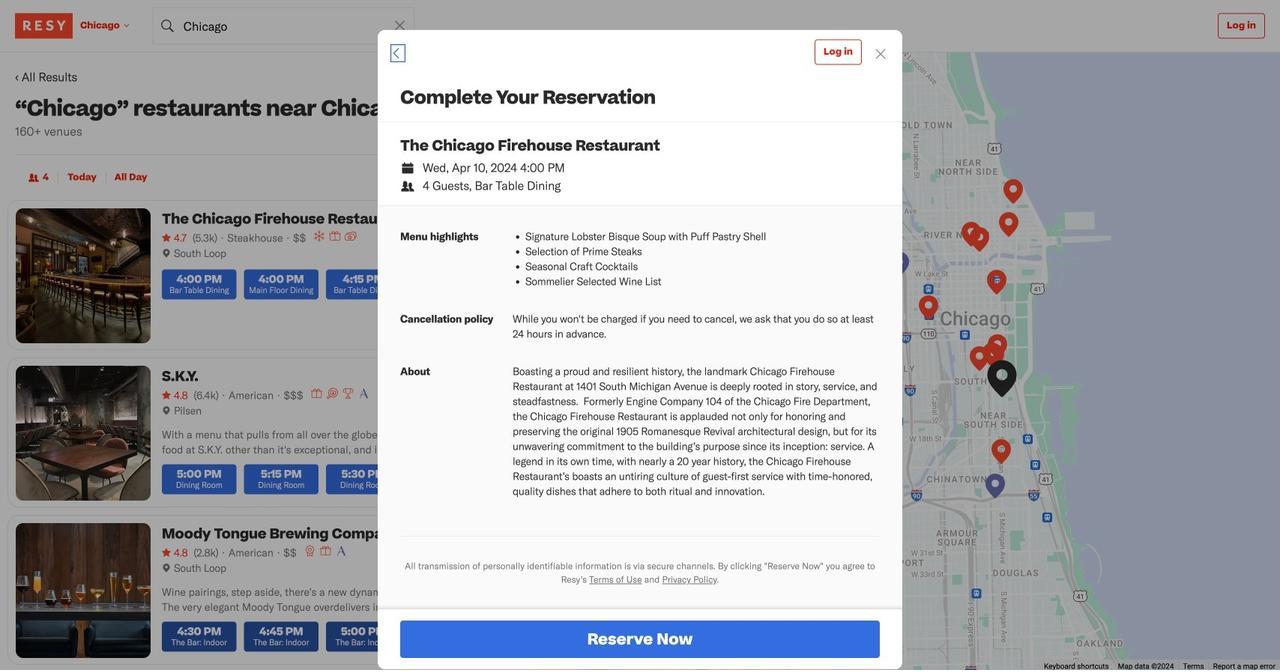 Task type: describe. For each thing, give the bounding box(es) containing it.
Add S.K.Y. to favorites checkbox
[[501, 366, 524, 388]]

clear search image
[[393, 19, 407, 32]]

canal street eatery & market image
[[919, 295, 938, 323]]

the chicago firehouse restaurant image
[[992, 374, 1012, 402]]

park tavern chicago image
[[798, 296, 817, 324]]

book with resy element
[[378, 30, 903, 669]]

4.7 out of 5 stars image
[[162, 230, 187, 245]]

Add Moody Tongue Brewing Company to favorites checkbox
[[501, 523, 524, 546]]

s.k.y. image
[[843, 410, 862, 438]]

rooh chicago image
[[890, 252, 909, 280]]



Task type: locate. For each thing, give the bounding box(es) containing it.
shang noodle chicago streeterville image
[[999, 212, 1019, 240]]

view more availability for s.k.y. image
[[509, 477, 513, 481]]

4.8 out of 5 stars image
[[162, 388, 188, 403]]

niu b sushi & noodle bar image
[[988, 334, 1007, 362]]

planta queen, chicago image
[[962, 222, 981, 250]]

chicago athletic association hotel image
[[987, 270, 1007, 298]]

(6.4k) reviews element
[[194, 388, 219, 403]]

(2.8k) reviews element
[[194, 545, 218, 560]]

mei's restaurant image
[[985, 344, 1004, 372]]

Add The Chicago Firehouse Restaurant to favorites checkbox
[[501, 208, 524, 231]]

apolonia image
[[992, 439, 1011, 467]]

(5.3k) reviews element
[[193, 230, 217, 245]]

marisol chicago image
[[1004, 179, 1023, 207]]

moody tongue brewing company image
[[986, 474, 1005, 501]]

stk chicago image
[[970, 227, 989, 255]]

map region
[[540, 52, 1280, 670]]

eleven city diner image
[[970, 346, 989, 374]]

4.8 out of 5 stars image
[[162, 545, 188, 560]]

shang noodle - south loop image
[[983, 343, 1002, 370]]

google image
[[543, 651, 593, 670]]



Task type: vqa. For each thing, say whether or not it's contained in the screenshot.
S.K.Y. icon
yes



